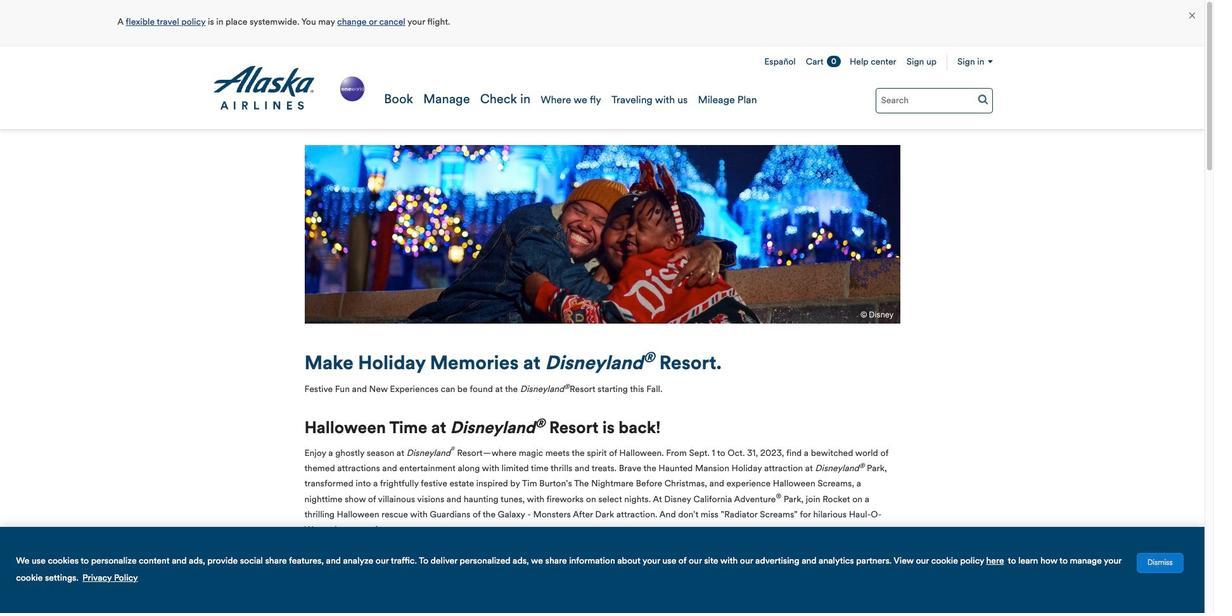 Task type: describe. For each thing, give the bounding box(es) containing it.
cookieconsent dialog
[[0, 527, 1205, 613]]

search button image
[[978, 94, 988, 105]]

header nav bar navigation
[[0, 47, 1205, 130]]

Search text field
[[876, 88, 993, 113]]



Task type: locate. For each thing, give the bounding box(es) containing it.
alaska airlines logo image
[[212, 66, 315, 110]]

oneworld logo image
[[337, 74, 367, 104]]

family at disneyland image
[[305, 145, 900, 324]]



Task type: vqa. For each thing, say whether or not it's contained in the screenshot.
top   option
no



